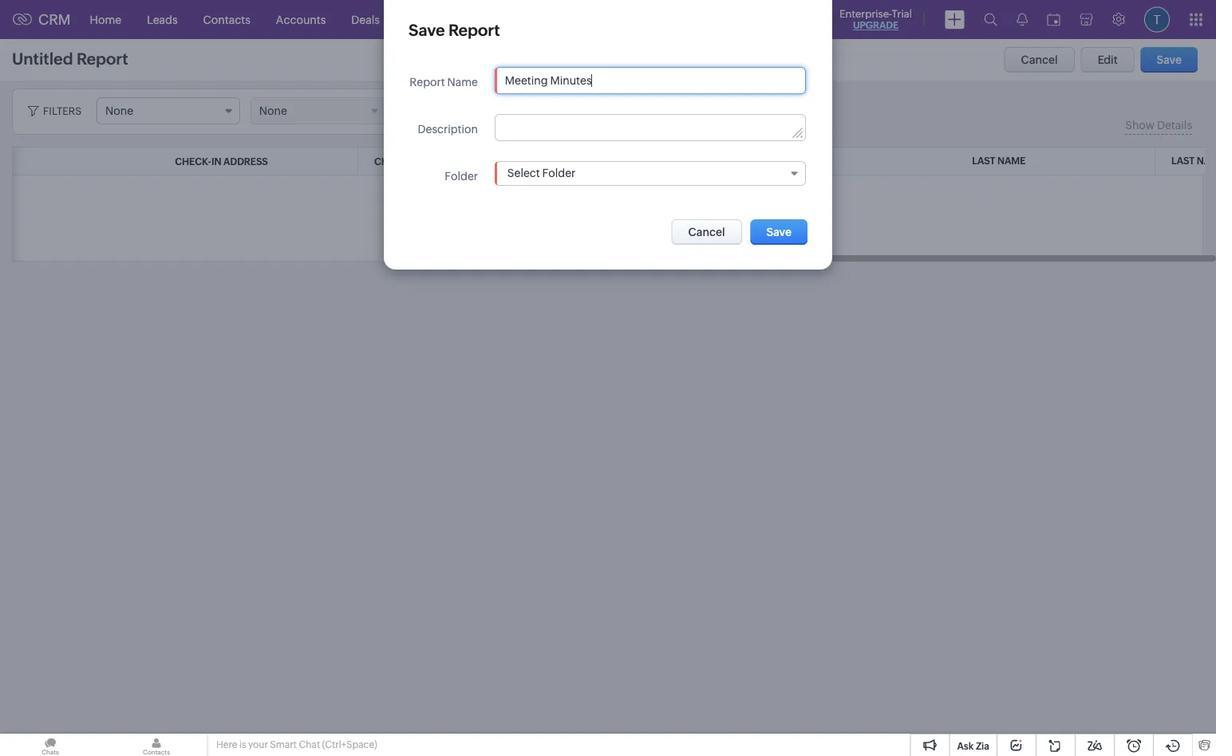 Task type: vqa. For each thing, say whether or not it's contained in the screenshot.
X for 7
no



Task type: locate. For each thing, give the bounding box(es) containing it.
check- for check-in city
[[574, 156, 610, 166]]

1 horizontal spatial last
[[1172, 156, 1195, 166]]

1 vertical spatial report
[[77, 50, 128, 68]]

1 horizontal spatial check-
[[374, 156, 411, 167]]

0 horizontal spatial check-
[[175, 156, 212, 167]]

0 horizontal spatial last
[[973, 156, 996, 166]]

in left city
[[610, 156, 620, 166]]

3 in from the left
[[411, 156, 421, 167]]

last for last nam
[[1172, 156, 1195, 166]]

leads link
[[134, 0, 191, 39]]

in for city
[[610, 156, 620, 166]]

1 vertical spatial cancel
[[689, 226, 726, 239]]

check-
[[574, 156, 610, 166], [175, 156, 212, 167], [374, 156, 411, 167]]

report for save report
[[449, 21, 500, 39]]

2 horizontal spatial check-
[[574, 156, 610, 166]]

report up description
[[410, 76, 445, 89]]

report for untitled report
[[77, 50, 128, 68]]

last for last name
[[973, 156, 996, 166]]

tasks
[[406, 13, 434, 26]]

1 check- from the left
[[574, 156, 610, 166]]

report down home at the top of page
[[77, 50, 128, 68]]

check- left address at the left top
[[175, 156, 212, 167]]

0 vertical spatial cancel
[[1022, 53, 1059, 66]]

None text field
[[496, 68, 805, 93], [496, 115, 805, 141], [496, 68, 805, 93], [496, 115, 805, 141]]

note title
[[773, 156, 826, 166]]

edit
[[1098, 53, 1118, 66]]

1 in from the left
[[610, 156, 620, 166]]

1 last from the left
[[973, 156, 996, 166]]

save report
[[409, 21, 500, 39]]

0 horizontal spatial report
[[77, 50, 128, 68]]

save for the bottom save button
[[767, 226, 792, 239]]

folder
[[543, 167, 576, 180], [445, 170, 478, 183]]

None text field
[[397, 98, 630, 124]]

1 vertical spatial save button
[[751, 220, 808, 245]]

2 last from the left
[[1172, 156, 1195, 166]]

0 horizontal spatial cancel button
[[672, 220, 742, 245]]

in left address at the left top
[[212, 156, 222, 167]]

2 horizontal spatial save
[[1157, 53, 1182, 66]]

cancel button
[[1005, 47, 1075, 73], [672, 220, 742, 245]]

last
[[973, 156, 996, 166], [1172, 156, 1195, 166]]

report name
[[410, 76, 478, 89]]

1 vertical spatial cancel button
[[672, 220, 742, 245]]

0 horizontal spatial save button
[[751, 220, 808, 245]]

deals link
[[339, 0, 393, 39]]

is
[[239, 740, 246, 751]]

(ctrl+space)
[[322, 740, 377, 751]]

enterprise-trial upgrade
[[840, 8, 913, 31]]

check-in by
[[374, 156, 435, 167]]

0 vertical spatial save button
[[1141, 47, 1198, 73]]

save
[[409, 21, 445, 39], [1157, 53, 1182, 66], [767, 226, 792, 239]]

0 horizontal spatial in
[[212, 156, 222, 167]]

report right tasks "link"
[[449, 21, 500, 39]]

0 horizontal spatial save
[[409, 21, 445, 39]]

last name
[[973, 156, 1026, 166]]

last nam
[[1172, 156, 1217, 166]]

check- left 'by' on the left
[[374, 156, 411, 167]]

0 horizontal spatial cancel
[[689, 226, 726, 239]]

folder down description
[[445, 170, 478, 183]]

1 horizontal spatial folder
[[543, 167, 576, 180]]

0 vertical spatial cancel button
[[1005, 47, 1075, 73]]

accounts link
[[263, 0, 339, 39]]

in for by
[[411, 156, 421, 167]]

smart
[[270, 740, 297, 751]]

save up report name at the top left
[[409, 21, 445, 39]]

2 check- from the left
[[175, 156, 212, 167]]

1 horizontal spatial cancel
[[1022, 53, 1059, 66]]

folder right select
[[543, 167, 576, 180]]

title
[[801, 156, 826, 166]]

cancel
[[1022, 53, 1059, 66], [689, 226, 726, 239]]

untitled
[[12, 50, 73, 68]]

upgrade
[[853, 20, 899, 31]]

1 horizontal spatial in
[[411, 156, 421, 167]]

chat
[[299, 740, 320, 751]]

cancel button for save
[[672, 220, 742, 245]]

save right edit
[[1157, 53, 1182, 66]]

report
[[449, 21, 500, 39], [77, 50, 128, 68], [410, 76, 445, 89]]

in
[[610, 156, 620, 166], [212, 156, 222, 167], [411, 156, 421, 167]]

save down note
[[767, 226, 792, 239]]

check-in city
[[574, 156, 644, 166]]

here
[[216, 740, 238, 751]]

save button
[[1141, 47, 1198, 73], [751, 220, 808, 245]]

3 check- from the left
[[374, 156, 411, 167]]

1 vertical spatial save
[[1157, 53, 1182, 66]]

1 horizontal spatial cancel button
[[1005, 47, 1075, 73]]

1 horizontal spatial name
[[998, 156, 1026, 166]]

crm
[[38, 11, 71, 28]]

1 horizontal spatial save
[[767, 226, 792, 239]]

2 vertical spatial save
[[767, 226, 792, 239]]

2 vertical spatial report
[[410, 76, 445, 89]]

save button down note
[[751, 220, 808, 245]]

city
[[622, 156, 644, 166]]

check- left city
[[574, 156, 610, 166]]

name
[[448, 76, 478, 89], [998, 156, 1026, 166]]

2 horizontal spatial report
[[449, 21, 500, 39]]

check- for check-in address
[[175, 156, 212, 167]]

in left 'by' on the left
[[411, 156, 421, 167]]

trial
[[892, 8, 913, 20]]

0 vertical spatial save
[[409, 21, 445, 39]]

your
[[248, 740, 268, 751]]

2 in from the left
[[212, 156, 222, 167]]

1 horizontal spatial save button
[[1141, 47, 1198, 73]]

2 horizontal spatial in
[[610, 156, 620, 166]]

1 horizontal spatial report
[[410, 76, 445, 89]]

0 vertical spatial report
[[449, 21, 500, 39]]

0 vertical spatial name
[[448, 76, 478, 89]]

0 horizontal spatial name
[[448, 76, 478, 89]]

1 vertical spatial name
[[998, 156, 1026, 166]]

save button right edit
[[1141, 47, 1198, 73]]



Task type: describe. For each thing, give the bounding box(es) containing it.
note
[[773, 156, 799, 166]]

contacts
[[203, 13, 251, 26]]

save for the topmost save button
[[1157, 53, 1182, 66]]

meetings link
[[447, 0, 520, 39]]

cancel button for edit
[[1005, 47, 1075, 73]]

name for report name
[[448, 76, 478, 89]]

ask zia
[[958, 741, 990, 752]]

nam
[[1197, 156, 1217, 166]]

filters
[[43, 105, 82, 117]]

folder inside field
[[543, 167, 576, 180]]

check- for check-in by
[[374, 156, 411, 167]]

zia
[[976, 741, 990, 752]]

select
[[508, 167, 540, 180]]

name for last name
[[998, 156, 1026, 166]]

cancel for save
[[689, 226, 726, 239]]

home
[[90, 13, 121, 26]]

ask
[[958, 741, 974, 752]]

accounts
[[276, 13, 326, 26]]

select folder
[[508, 167, 576, 180]]

crm link
[[13, 11, 71, 28]]

contacts link
[[191, 0, 263, 39]]

tasks link
[[393, 0, 447, 39]]

untitled report
[[12, 50, 128, 68]]

home link
[[77, 0, 134, 39]]

by
[[423, 156, 435, 167]]

check-in address
[[175, 156, 268, 167]]

edit button
[[1082, 47, 1135, 73]]

meetings
[[459, 13, 508, 26]]

deals
[[352, 13, 380, 26]]

cancel for edit
[[1022, 53, 1059, 66]]

address
[[224, 156, 268, 167]]

enterprise-
[[840, 8, 892, 20]]

chats image
[[0, 735, 101, 757]]

here is your smart chat (ctrl+space)
[[216, 740, 377, 751]]

0 horizontal spatial folder
[[445, 170, 478, 183]]

contacts image
[[106, 735, 207, 757]]

leads
[[147, 13, 178, 26]]

in for address
[[212, 156, 222, 167]]

description
[[418, 123, 478, 136]]

Select Folder field
[[495, 161, 806, 186]]



